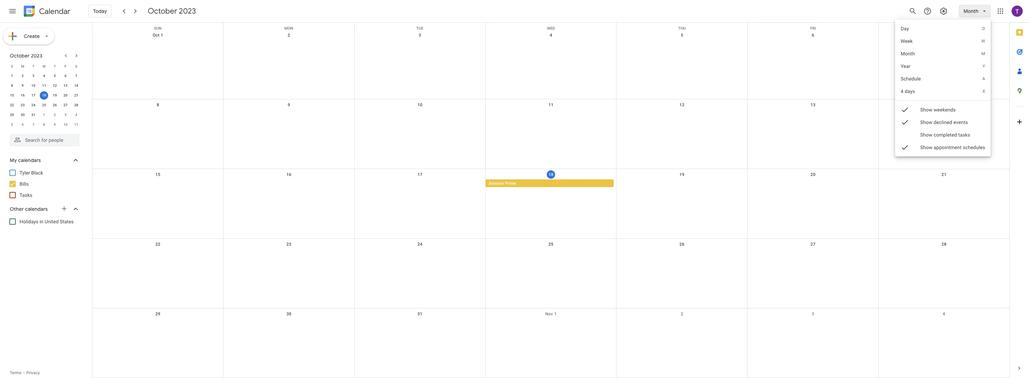 Task type: locate. For each thing, give the bounding box(es) containing it.
17 inside october 2023 'grid'
[[31, 94, 35, 97]]

1 vertical spatial 8
[[157, 103, 159, 107]]

22 element
[[8, 101, 16, 110]]

4 days menu item
[[895, 85, 991, 98]]

october
[[148, 6, 177, 16], [10, 53, 30, 59]]

show left declined
[[921, 120, 933, 125]]

check checkbox item
[[895, 104, 991, 116], [895, 116, 991, 129], [895, 141, 991, 154]]

1 horizontal spatial 12
[[680, 103, 685, 107]]

0 horizontal spatial 28
[[74, 103, 78, 107]]

united
[[45, 219, 59, 225]]

menu
[[895, 20, 991, 161]]

7 up 14 element
[[75, 74, 77, 78]]

1 vertical spatial 19
[[680, 172, 685, 177]]

15
[[10, 94, 14, 97], [156, 172, 160, 177]]

1 vertical spatial w
[[43, 64, 46, 68]]

12 for sun
[[680, 103, 685, 107]]

show left the weekends
[[921, 107, 933, 113]]

1 horizontal spatial 18
[[549, 172, 554, 177]]

5 down 29 element at the left top of page
[[11, 123, 13, 127]]

0 vertical spatial 7
[[75, 74, 77, 78]]

tyler black
[[20, 170, 43, 176]]

2 t from the left
[[54, 64, 56, 68]]

week
[[901, 38, 913, 44]]

0 vertical spatial 30
[[21, 113, 25, 117]]

t up 10 element
[[32, 64, 34, 68]]

grid
[[92, 23, 1010, 379]]

3 check from the top
[[901, 143, 909, 152]]

30 inside grid
[[287, 312, 292, 317]]

1 check from the top
[[901, 106, 909, 114]]

0 horizontal spatial 17
[[31, 94, 35, 97]]

0 horizontal spatial 21
[[74, 94, 78, 97]]

0 vertical spatial 18
[[42, 94, 46, 97]]

16 inside grid
[[287, 172, 292, 177]]

show declined events
[[921, 120, 968, 125]]

31 inside grid
[[418, 312, 423, 317]]

0 vertical spatial w
[[982, 39, 986, 44]]

11 inside grid
[[549, 103, 554, 107]]

calendars
[[18, 157, 41, 164], [25, 206, 48, 212]]

cell
[[92, 180, 224, 188], [224, 180, 355, 188], [355, 180, 486, 188], [617, 180, 748, 188], [748, 180, 879, 188], [879, 180, 1010, 188]]

create
[[24, 33, 40, 39]]

1 check checkbox item from the top
[[895, 104, 991, 116]]

1 horizontal spatial 15
[[156, 172, 160, 177]]

row group containing 1
[[7, 71, 82, 130]]

2 horizontal spatial 9
[[288, 103, 290, 107]]

8
[[11, 84, 13, 88], [157, 103, 159, 107], [43, 123, 45, 127]]

5 up the 12 element
[[54, 74, 56, 78]]

1 down 25 element
[[43, 113, 45, 117]]

1 vertical spatial 9
[[288, 103, 290, 107]]

0 vertical spatial 31
[[31, 113, 35, 117]]

1 vertical spatial 29
[[156, 312, 160, 317]]

1 vertical spatial 22
[[156, 242, 160, 247]]

show left completed
[[921, 132, 933, 138]]

19 element
[[51, 91, 59, 100]]

2 vertical spatial 8
[[43, 123, 45, 127]]

14 up 21 element
[[74, 84, 78, 88]]

11
[[42, 84, 46, 88], [549, 103, 554, 107], [74, 123, 78, 127]]

check checkbox item down show completed tasks
[[895, 141, 991, 154]]

1 horizontal spatial w
[[982, 39, 986, 44]]

create button
[[3, 28, 54, 45]]

black
[[31, 170, 43, 176]]

0 horizontal spatial 18
[[42, 94, 46, 97]]

m inside october 2023 'grid'
[[21, 64, 24, 68]]

month right settings menu icon
[[964, 8, 979, 14]]

1 horizontal spatial 27
[[811, 242, 816, 247]]

check
[[901, 106, 909, 114], [901, 118, 909, 127], [901, 143, 909, 152]]

0 horizontal spatial 20
[[64, 94, 68, 97]]

0 horizontal spatial 10
[[31, 84, 35, 88]]

w down d at the top of page
[[982, 39, 986, 44]]

0 vertical spatial 13
[[64, 84, 68, 88]]

show for show appointment schedules
[[921, 145, 933, 150]]

0 horizontal spatial 31
[[31, 113, 35, 117]]

6 down '30' element
[[22, 123, 24, 127]]

calendars up the tyler black
[[18, 157, 41, 164]]

21 down 14 element
[[74, 94, 78, 97]]

23 inside grid
[[287, 242, 292, 247]]

0 vertical spatial 15
[[10, 94, 14, 97]]

1 vertical spatial 23
[[287, 242, 292, 247]]

1 horizontal spatial 13
[[811, 103, 816, 107]]

0 horizontal spatial 2023
[[31, 53, 42, 59]]

october up sun
[[148, 6, 177, 16]]

0 vertical spatial 16
[[21, 94, 25, 97]]

calendars up in
[[25, 206, 48, 212]]

14
[[74, 84, 78, 88], [942, 103, 947, 107]]

1 vertical spatial 7
[[32, 123, 34, 127]]

28
[[74, 103, 78, 107], [942, 242, 947, 247]]

21 down "appointment"
[[942, 172, 947, 177]]

d
[[983, 26, 986, 31]]

9
[[22, 84, 24, 88], [288, 103, 290, 107], [54, 123, 56, 127]]

5 inside grid
[[681, 33, 684, 38]]

13 for october 2023
[[64, 84, 68, 88]]

6
[[812, 33, 815, 38], [65, 74, 67, 78], [22, 123, 24, 127]]

days
[[905, 89, 915, 94]]

20 element
[[61, 91, 70, 100]]

october down create dropdown button
[[10, 53, 30, 59]]

1 vertical spatial 16
[[287, 172, 292, 177]]

20 inside grid
[[811, 172, 816, 177]]

calendars for my calendars
[[18, 157, 41, 164]]

29 for 1
[[10, 113, 14, 117]]

10 for sun
[[418, 103, 423, 107]]

check checkbox item down the weekends
[[895, 116, 991, 129]]

w
[[982, 39, 986, 44], [43, 64, 46, 68]]

0 vertical spatial 11
[[42, 84, 46, 88]]

2023
[[179, 6, 196, 16], [31, 53, 42, 59]]

calendar
[[39, 6, 70, 16]]

prime
[[505, 181, 516, 186]]

1 horizontal spatial 22
[[156, 242, 160, 247]]

check checkbox item up declined
[[895, 104, 991, 116]]

calendars inside dropdown button
[[18, 157, 41, 164]]

1 horizontal spatial 28
[[942, 242, 947, 247]]

show completed tasks
[[921, 132, 971, 138]]

2 horizontal spatial 5
[[681, 33, 684, 38]]

1 horizontal spatial s
[[75, 64, 77, 68]]

1 horizontal spatial 24
[[418, 242, 423, 247]]

thu
[[679, 26, 686, 31]]

1 vertical spatial 11
[[549, 103, 554, 107]]

20
[[64, 94, 68, 97], [811, 172, 816, 177]]

28 inside grid
[[942, 242, 947, 247]]

7
[[75, 74, 77, 78], [32, 123, 34, 127]]

0 horizontal spatial 6
[[22, 123, 24, 127]]

1 horizontal spatial 7
[[75, 74, 77, 78]]

1
[[161, 33, 163, 38], [11, 74, 13, 78], [43, 113, 45, 117], [554, 312, 557, 317]]

None search field
[[0, 131, 87, 147]]

18 down 11 element in the top of the page
[[42, 94, 46, 97]]

1 horizontal spatial 14
[[942, 103, 947, 107]]

month menu item
[[895, 47, 991, 60]]

6 inside grid
[[812, 33, 815, 38]]

s
[[11, 64, 13, 68], [75, 64, 77, 68]]

0 horizontal spatial 15
[[10, 94, 14, 97]]

6 down the f
[[65, 74, 67, 78]]

1 vertical spatial 15
[[156, 172, 160, 177]]

15 inside row group
[[10, 94, 14, 97]]

m for month
[[982, 51, 986, 56]]

29 inside grid
[[156, 312, 160, 317]]

25 element
[[40, 101, 48, 110]]

12 inside row group
[[53, 84, 57, 88]]

0 horizontal spatial 14
[[74, 84, 78, 88]]

show appointment schedules
[[921, 145, 986, 150]]

12 for october 2023
[[53, 84, 57, 88]]

tab list
[[1010, 23, 1030, 359]]

10 for october 2023
[[31, 84, 35, 88]]

0 horizontal spatial 9
[[22, 84, 24, 88]]

calendar element
[[22, 4, 70, 20]]

1 horizontal spatial 25
[[549, 242, 554, 247]]

18 inside cell
[[42, 94, 46, 97]]

1 vertical spatial 21
[[942, 172, 947, 177]]

schedule menu item
[[895, 73, 991, 85]]

grid containing oct 1
[[92, 23, 1010, 379]]

0 horizontal spatial 8
[[11, 84, 13, 88]]

my calendars list
[[1, 167, 87, 201]]

14 down 4 days menu item
[[942, 103, 947, 107]]

show for show declined events
[[921, 120, 933, 125]]

1 horizontal spatial 29
[[156, 312, 160, 317]]

m up 16 element
[[21, 64, 24, 68]]

0 horizontal spatial w
[[43, 64, 46, 68]]

1 horizontal spatial m
[[982, 51, 986, 56]]

2 check from the top
[[901, 118, 909, 127]]

day menu item
[[895, 22, 991, 35]]

0 vertical spatial check
[[901, 106, 909, 114]]

nov
[[546, 312, 553, 317]]

1 vertical spatial 27
[[811, 242, 816, 247]]

29
[[10, 113, 14, 117], [156, 312, 160, 317]]

14 for sun
[[942, 103, 947, 107]]

19 inside 19 element
[[53, 94, 57, 97]]

29 inside october 2023 'grid'
[[10, 113, 14, 117]]

17
[[31, 94, 35, 97], [418, 172, 423, 177]]

1 vertical spatial 2023
[[31, 53, 42, 59]]

my calendars
[[10, 157, 41, 164]]

0 horizontal spatial month
[[901, 51, 915, 57]]

wed
[[547, 26, 555, 31]]

0 horizontal spatial 22
[[10, 103, 14, 107]]

1 vertical spatial check
[[901, 118, 909, 127]]

14 element
[[72, 82, 80, 90]]

1 vertical spatial 20
[[811, 172, 816, 177]]

20 inside row group
[[64, 94, 68, 97]]

1 vertical spatial 28
[[942, 242, 947, 247]]

month inside menu item
[[901, 51, 915, 57]]

m up y
[[982, 51, 986, 56]]

1 vertical spatial october 2023
[[10, 53, 42, 59]]

5 down thu
[[681, 33, 684, 38]]

1 horizontal spatial october
[[148, 6, 177, 16]]

row containing sun
[[92, 23, 1010, 31]]

5 cell from the left
[[748, 180, 879, 188]]

13 inside grid
[[811, 103, 816, 107]]

1 horizontal spatial 9
[[54, 123, 56, 127]]

12 element
[[51, 82, 59, 90]]

30 inside october 2023 'grid'
[[21, 113, 25, 117]]

31 inside october 2023 'grid'
[[31, 113, 35, 117]]

1 horizontal spatial 19
[[680, 172, 685, 177]]

12
[[53, 84, 57, 88], [680, 103, 685, 107]]

31 for 1
[[31, 113, 35, 117]]

1 vertical spatial 26
[[680, 242, 685, 247]]

0 vertical spatial 2023
[[179, 6, 196, 16]]

show for show completed tasks
[[921, 132, 933, 138]]

21
[[74, 94, 78, 97], [942, 172, 947, 177]]

18
[[42, 94, 46, 97], [549, 172, 554, 177]]

3
[[419, 33, 421, 38], [32, 74, 34, 78], [65, 113, 67, 117], [812, 312, 815, 317]]

day
[[901, 26, 909, 31]]

0 vertical spatial 24
[[31, 103, 35, 107]]

18 up amazon prime 'button'
[[549, 172, 554, 177]]

6 cell from the left
[[879, 180, 1010, 188]]

2 vertical spatial 5
[[11, 123, 13, 127]]

0 horizontal spatial 27
[[64, 103, 68, 107]]

24
[[31, 103, 35, 107], [418, 242, 423, 247]]

8 for sun
[[157, 103, 159, 107]]

in
[[40, 219, 43, 225]]

29 for nov 1
[[156, 312, 160, 317]]

t left the f
[[54, 64, 56, 68]]

2 check checkbox item from the top
[[895, 116, 991, 129]]

11 element
[[40, 82, 48, 90]]

1 horizontal spatial 23
[[287, 242, 292, 247]]

row group
[[7, 71, 82, 130]]

declined
[[934, 120, 953, 125]]

0 vertical spatial 29
[[10, 113, 14, 117]]

show left "appointment"
[[921, 145, 933, 150]]

3 check checkbox item from the top
[[895, 141, 991, 154]]

28 inside october 2023 'grid'
[[74, 103, 78, 107]]

1 horizontal spatial t
[[54, 64, 56, 68]]

18 inside grid
[[549, 172, 554, 177]]

4 show from the top
[[921, 145, 933, 150]]

1 vertical spatial 30
[[287, 312, 292, 317]]

0 horizontal spatial 13
[[64, 84, 68, 88]]

10
[[31, 84, 35, 88], [418, 103, 423, 107], [64, 123, 68, 127]]

1 horizontal spatial 26
[[680, 242, 685, 247]]

today button
[[89, 3, 112, 20]]

0 horizontal spatial 24
[[31, 103, 35, 107]]

2 show from the top
[[921, 120, 933, 125]]

14 inside october 2023 'grid'
[[74, 84, 78, 88]]

12 inside grid
[[680, 103, 685, 107]]

26 element
[[51, 101, 59, 110]]

show weekends
[[921, 107, 956, 113]]

month button
[[960, 3, 991, 20]]

0 vertical spatial 10
[[31, 84, 35, 88]]

show inside checkbox item
[[921, 132, 933, 138]]

3 show from the top
[[921, 132, 933, 138]]

2
[[288, 33, 290, 38], [22, 74, 24, 78], [54, 113, 56, 117], [681, 312, 684, 317]]

row
[[92, 23, 1010, 31], [92, 30, 1010, 99], [7, 61, 82, 71], [7, 71, 82, 81], [7, 81, 82, 91], [7, 91, 82, 100], [92, 99, 1010, 169], [7, 100, 82, 110], [7, 110, 82, 120], [7, 120, 82, 130], [92, 169, 1010, 239], [92, 239, 1010, 309], [92, 309, 1010, 379]]

1 vertical spatial month
[[901, 51, 915, 57]]

16
[[21, 94, 25, 97], [287, 172, 292, 177]]

11 for sun
[[549, 103, 554, 107]]

13 element
[[61, 82, 70, 90]]

25 inside october 2023 'grid'
[[42, 103, 46, 107]]

0 vertical spatial 12
[[53, 84, 57, 88]]

1 horizontal spatial 30
[[287, 312, 292, 317]]

holidays
[[20, 219, 38, 225]]

7 down 31 element
[[32, 123, 34, 127]]

november 11 element
[[72, 121, 80, 129]]

1 vertical spatial october
[[10, 53, 30, 59]]

0 vertical spatial 28
[[74, 103, 78, 107]]

y
[[983, 64, 986, 69]]

s right the f
[[75, 64, 77, 68]]

13 for sun
[[811, 103, 816, 107]]

1 vertical spatial m
[[21, 64, 24, 68]]

october 2023 up sun
[[148, 6, 196, 16]]

30 for 1
[[21, 113, 25, 117]]

2 horizontal spatial 8
[[157, 103, 159, 107]]

1 show from the top
[[921, 107, 933, 113]]

show
[[921, 107, 933, 113], [921, 120, 933, 125], [921, 132, 933, 138], [921, 145, 933, 150]]

column header
[[879, 23, 1010, 30]]

1 horizontal spatial month
[[964, 8, 979, 14]]

m inside menu item
[[982, 51, 986, 56]]

october 2023 grid
[[7, 61, 82, 130]]

22 inside '22' element
[[10, 103, 14, 107]]

27
[[64, 103, 68, 107], [811, 242, 816, 247]]

4
[[550, 33, 552, 38], [43, 74, 45, 78], [901, 89, 904, 94], [75, 113, 77, 117], [943, 312, 946, 317]]

other
[[10, 206, 24, 212]]

1 vertical spatial 17
[[418, 172, 423, 177]]

31
[[31, 113, 35, 117], [418, 312, 423, 317]]

amazon prime
[[489, 181, 516, 186]]

2 vertical spatial check
[[901, 143, 909, 152]]

30
[[21, 113, 25, 117], [287, 312, 292, 317]]

terms
[[10, 371, 22, 376]]

6 down fri on the right of the page
[[812, 33, 815, 38]]

check for show weekends
[[901, 106, 909, 114]]

october 2023 down create dropdown button
[[10, 53, 42, 59]]

1 right nov
[[554, 312, 557, 317]]

w up 11 element in the top of the page
[[43, 64, 46, 68]]

t
[[32, 64, 34, 68], [54, 64, 56, 68]]

november 9 element
[[51, 121, 59, 129]]

0 vertical spatial 6
[[812, 33, 815, 38]]

2 vertical spatial 6
[[22, 123, 24, 127]]

13
[[64, 84, 68, 88], [811, 103, 816, 107]]

23
[[21, 103, 25, 107], [287, 242, 292, 247]]

19
[[53, 94, 57, 97], [680, 172, 685, 177]]

13 inside october 2023 'grid'
[[64, 84, 68, 88]]

1 vertical spatial 13
[[811, 103, 816, 107]]

25
[[42, 103, 46, 107], [549, 242, 554, 247]]

oct
[[153, 33, 160, 38]]

month down the 'week'
[[901, 51, 915, 57]]

19 inside grid
[[680, 172, 685, 177]]

m
[[982, 51, 986, 56], [21, 64, 24, 68]]

0 vertical spatial 5
[[681, 33, 684, 38]]

2 vertical spatial 11
[[74, 123, 78, 127]]

22
[[10, 103, 14, 107], [156, 242, 160, 247]]

1 vertical spatial 14
[[942, 103, 947, 107]]

row containing s
[[7, 61, 82, 71]]

3 cell from the left
[[355, 180, 486, 188]]

4 days
[[901, 89, 915, 94]]

8 inside grid
[[157, 103, 159, 107]]

x
[[983, 89, 986, 94]]

5
[[681, 33, 684, 38], [54, 74, 56, 78], [11, 123, 13, 127]]

month
[[964, 8, 979, 14], [901, 51, 915, 57]]

31 element
[[29, 111, 38, 119]]

row containing 5
[[7, 120, 82, 130]]

s up 15 element
[[11, 64, 13, 68]]

1 vertical spatial 10
[[418, 103, 423, 107]]

main drawer image
[[8, 7, 17, 15]]

29 element
[[8, 111, 16, 119]]

0 vertical spatial october 2023
[[148, 6, 196, 16]]

22 inside grid
[[156, 242, 160, 247]]

calendars inside dropdown button
[[25, 206, 48, 212]]

10 element
[[29, 82, 38, 90]]

0 horizontal spatial 19
[[53, 94, 57, 97]]

f
[[65, 64, 67, 68]]

8 for october 2023
[[11, 84, 13, 88]]



Task type: vqa. For each thing, say whether or not it's contained in the screenshot.
American
no



Task type: describe. For each thing, give the bounding box(es) containing it.
show for show weekends
[[921, 107, 933, 113]]

events
[[954, 120, 968, 125]]

my calendars button
[[1, 155, 87, 166]]

weekends
[[934, 107, 956, 113]]

0 horizontal spatial 7
[[32, 123, 34, 127]]

30 element
[[19, 111, 27, 119]]

2 s from the left
[[75, 64, 77, 68]]

appointment
[[934, 145, 962, 150]]

18, today element
[[40, 91, 48, 100]]

schedules
[[963, 145, 986, 150]]

21 element
[[72, 91, 80, 100]]

15 inside grid
[[156, 172, 160, 177]]

terms – privacy
[[10, 371, 40, 376]]

row containing oct 1
[[92, 30, 1010, 99]]

24 inside row group
[[31, 103, 35, 107]]

add other calendars image
[[61, 205, 68, 212]]

mon
[[285, 26, 293, 31]]

a
[[983, 76, 986, 81]]

check for show appointment schedules
[[901, 143, 909, 152]]

8 inside row
[[43, 123, 45, 127]]

1 s from the left
[[11, 64, 13, 68]]

tue
[[417, 26, 424, 31]]

28 element
[[72, 101, 80, 110]]

Search for people text field
[[14, 134, 75, 147]]

23 inside 'grid'
[[21, 103, 25, 107]]

year menu item
[[895, 60, 991, 73]]

0 horizontal spatial october
[[10, 53, 30, 59]]

bills
[[20, 181, 29, 187]]

privacy
[[26, 371, 40, 376]]

check for show declined events
[[901, 118, 909, 127]]

1 horizontal spatial 2023
[[179, 6, 196, 16]]

26 inside 26 element
[[53, 103, 57, 107]]

november 2 element
[[51, 111, 59, 119]]

1 cell from the left
[[92, 180, 224, 188]]

tasks
[[20, 193, 32, 198]]

month inside popup button
[[964, 8, 979, 14]]

nov 1
[[546, 312, 557, 317]]

24 inside grid
[[418, 242, 423, 247]]

completed
[[934, 132, 957, 138]]

november 5 element
[[8, 121, 16, 129]]

16 element
[[19, 91, 27, 100]]

year
[[901, 63, 911, 69]]

w inside menu item
[[982, 39, 986, 44]]

menu containing check
[[895, 20, 991, 161]]

tasks
[[959, 132, 971, 138]]

settings menu image
[[940, 7, 948, 15]]

calendars for other calendars
[[25, 206, 48, 212]]

states
[[60, 219, 74, 225]]

6 for 1
[[65, 74, 67, 78]]

5 for 1
[[54, 74, 56, 78]]

m for s
[[21, 64, 24, 68]]

november 6 element
[[19, 121, 27, 129]]

november 10 element
[[61, 121, 70, 129]]

24 element
[[29, 101, 38, 110]]

21 inside october 2023 'grid'
[[74, 94, 78, 97]]

1 t from the left
[[32, 64, 34, 68]]

terms link
[[10, 371, 22, 376]]

amazon
[[489, 181, 504, 186]]

november 8 element
[[40, 121, 48, 129]]

other calendars button
[[1, 204, 87, 215]]

6 for oct 1
[[812, 33, 815, 38]]

15 element
[[8, 91, 16, 100]]

privacy link
[[26, 371, 40, 376]]

31 for nov 1
[[418, 312, 423, 317]]

–
[[23, 371, 25, 376]]

30 for nov 1
[[287, 312, 292, 317]]

schedule
[[901, 76, 921, 82]]

amazon prime button
[[486, 180, 614, 187]]

other calendars
[[10, 206, 48, 212]]

2 cell from the left
[[224, 180, 355, 188]]

november 3 element
[[61, 111, 70, 119]]

2 vertical spatial 10
[[64, 123, 68, 127]]

show completed tasks checkbox item
[[895, 109, 991, 161]]

18 cell
[[39, 91, 49, 100]]

27 element
[[61, 101, 70, 110]]

4 cell from the left
[[617, 180, 748, 188]]

4 inside menu item
[[901, 89, 904, 94]]

oct 1
[[153, 33, 163, 38]]

week menu item
[[895, 35, 991, 47]]

5 for oct 1
[[681, 33, 684, 38]]

9 for october 2023
[[22, 84, 24, 88]]

27 inside grid
[[811, 242, 816, 247]]

november 1 element
[[40, 111, 48, 119]]

16 inside row group
[[21, 94, 25, 97]]

21 inside grid
[[942, 172, 947, 177]]

17 element
[[29, 91, 38, 100]]

23 element
[[19, 101, 27, 110]]

1 horizontal spatial october 2023
[[148, 6, 196, 16]]

row containing 1
[[7, 71, 82, 81]]

9 inside november 9 element
[[54, 123, 56, 127]]

tyler
[[20, 170, 30, 176]]

november 7 element
[[29, 121, 38, 129]]

1 right the oct on the top of page
[[161, 33, 163, 38]]

sun
[[154, 26, 162, 31]]

9 for sun
[[288, 103, 290, 107]]

my
[[10, 157, 17, 164]]

1 horizontal spatial 17
[[418, 172, 423, 177]]

november 4 element
[[72, 111, 80, 119]]

14 for october 2023
[[74, 84, 78, 88]]

25 inside grid
[[549, 242, 554, 247]]

w inside row
[[43, 64, 46, 68]]

today
[[93, 8, 107, 14]]

11 for october 2023
[[42, 84, 46, 88]]

calendar heading
[[38, 6, 70, 16]]

1 up 15 element
[[11, 74, 13, 78]]

holidays in united states
[[20, 219, 74, 225]]

fri
[[811, 26, 816, 31]]

27 inside row group
[[64, 103, 68, 107]]



